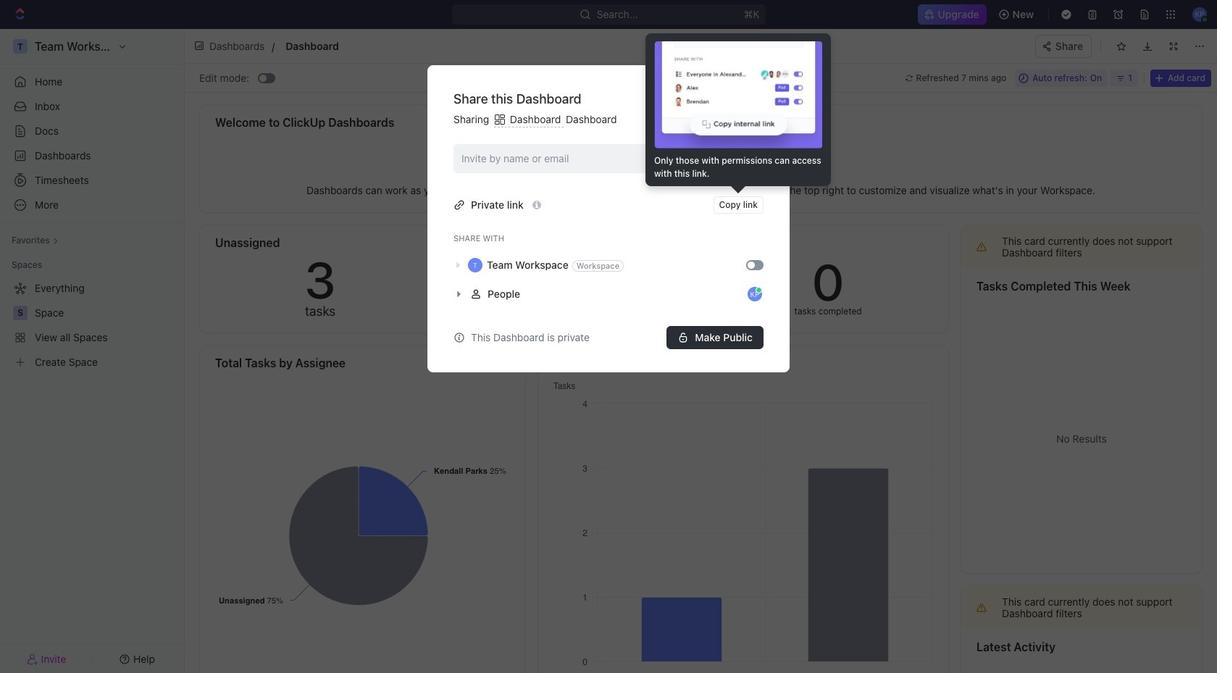 Task type: vqa. For each thing, say whether or not it's contained in the screenshot.
BY: at the right top of page
no



Task type: locate. For each thing, give the bounding box(es) containing it.
invite user image
[[27, 653, 38, 666]]

tree
[[6, 277, 178, 374]]

None text field
[[286, 37, 601, 55]]

tree inside the sidebar navigation
[[6, 277, 178, 374]]



Task type: describe. For each thing, give the bounding box(es) containing it.
sidebar navigation
[[0, 29, 185, 673]]

Invite by name or email text field
[[462, 148, 710, 169]]



